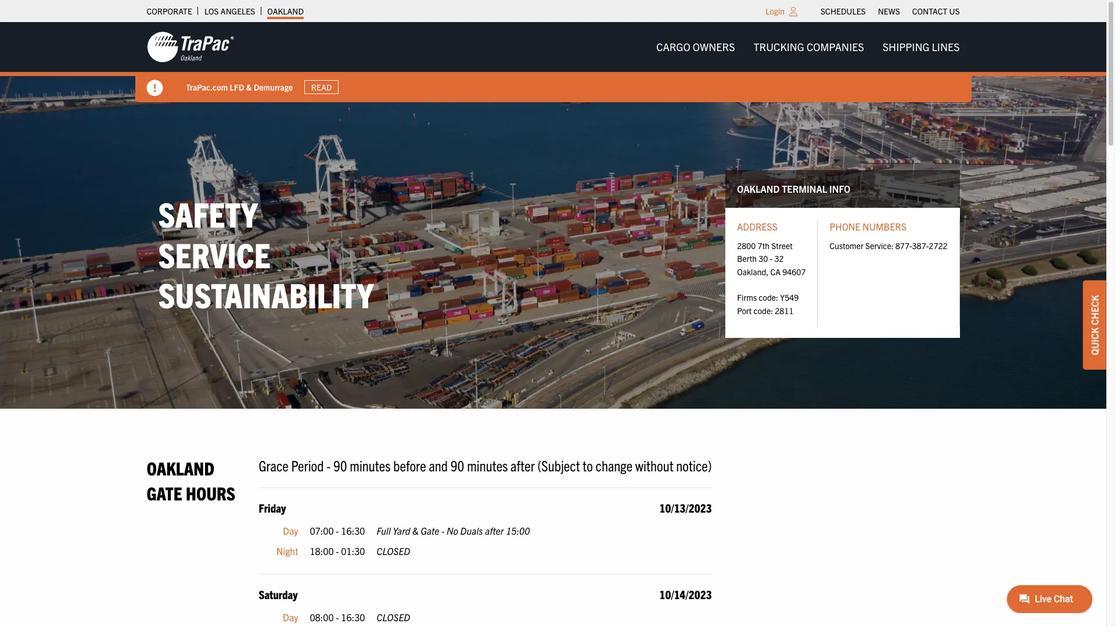 Task type: describe. For each thing, give the bounding box(es) containing it.
quick
[[1089, 327, 1101, 355]]

& for demurrage
[[246, 82, 252, 92]]

2 90 from the left
[[450, 456, 464, 474]]

30
[[759, 253, 768, 264]]

contact
[[912, 6, 947, 16]]

closed for 01:30
[[377, 546, 410, 557]]

ca
[[770, 266, 781, 277]]

trapac.com lfd & demurrage
[[186, 82, 293, 92]]

info
[[829, 183, 850, 194]]

full yard & gate - no duals after 15:00
[[377, 525, 530, 536]]

and
[[429, 456, 448, 474]]

2800 7th street berth 30 - 32 oakland, ca 94607
[[737, 240, 806, 277]]

safety service sustainability
[[158, 192, 374, 315]]

owners
[[693, 40, 735, 53]]

before
[[393, 456, 426, 474]]

oakland terminal info
[[737, 183, 850, 194]]

(subject
[[537, 456, 580, 474]]

login
[[766, 6, 785, 16]]

angeles
[[221, 6, 255, 16]]

94607
[[782, 266, 806, 277]]

customer service: 877-387-2722
[[830, 240, 948, 251]]

schedules
[[821, 6, 866, 16]]

oakland link
[[267, 3, 304, 19]]

quick check link
[[1083, 281, 1106, 370]]

light image
[[789, 7, 797, 16]]

08:00
[[310, 612, 334, 623]]

us
[[949, 6, 960, 16]]

check
[[1089, 295, 1101, 325]]

18:00
[[310, 546, 334, 557]]

1 90 from the left
[[333, 456, 347, 474]]

cargo
[[656, 40, 690, 53]]

corporate
[[147, 6, 192, 16]]

yard
[[393, 525, 410, 536]]

& for gate
[[412, 525, 419, 536]]

- inside 2800 7th street berth 30 - 32 oakland, ca 94607
[[770, 253, 773, 264]]

phone
[[830, 221, 860, 232]]

quick check
[[1089, 295, 1101, 355]]

oakland gate hours
[[147, 456, 235, 504]]

2811
[[775, 305, 794, 316]]

to
[[583, 456, 593, 474]]

schedules link
[[821, 3, 866, 19]]

contact us
[[912, 6, 960, 16]]

no
[[447, 525, 458, 536]]

day for saturday
[[283, 612, 298, 623]]

news link
[[878, 3, 900, 19]]

login link
[[766, 6, 785, 16]]

trucking companies
[[754, 40, 864, 53]]

trucking
[[754, 40, 804, 53]]

firms code:  y549 port code:  2811
[[737, 292, 799, 316]]

shipping lines link
[[873, 35, 969, 59]]

01:30
[[341, 546, 365, 557]]

1 minutes from the left
[[350, 456, 391, 474]]

0 vertical spatial after
[[510, 456, 535, 474]]

oakland for oakland
[[267, 6, 304, 16]]

16:30 for friday
[[341, 525, 365, 536]]

address
[[737, 221, 778, 232]]

numbers
[[862, 221, 906, 232]]

trapac.com
[[186, 82, 228, 92]]

news
[[878, 6, 900, 16]]

1 vertical spatial code:
[[754, 305, 773, 316]]

companies
[[807, 40, 864, 53]]

saturday
[[259, 587, 298, 602]]

oakland for oakland gate hours
[[147, 456, 214, 479]]

2722
[[929, 240, 948, 251]]

10/13/2023
[[659, 500, 712, 515]]

grace period - 90 minutes before and 90 minutes after (subject to change without notice)
[[259, 456, 712, 474]]

7th
[[758, 240, 769, 251]]

387-
[[912, 240, 929, 251]]

menu bar containing cargo owners
[[647, 35, 969, 59]]

sustainability
[[158, 273, 374, 315]]

2 minutes from the left
[[467, 456, 508, 474]]

los
[[204, 6, 219, 16]]

phone numbers
[[830, 221, 906, 232]]

port
[[737, 305, 752, 316]]



Task type: vqa. For each thing, say whether or not it's contained in the screenshot.
'387-'
yes



Task type: locate. For each thing, give the bounding box(es) containing it.
minutes left before
[[350, 456, 391, 474]]

oakland,
[[737, 266, 768, 277]]

gate left no
[[421, 525, 439, 536]]

gate inside oakland gate hours
[[147, 482, 182, 504]]

0 horizontal spatial gate
[[147, 482, 182, 504]]

877-
[[895, 240, 912, 251]]

after
[[510, 456, 535, 474], [485, 525, 504, 536]]

1 16:30 from the top
[[341, 525, 365, 536]]

lfd
[[230, 82, 244, 92]]

after left (subject
[[510, 456, 535, 474]]

service
[[158, 233, 271, 275]]

after right the duals
[[485, 525, 504, 536]]

0 vertical spatial code:
[[759, 292, 778, 303]]

closed right '08:00 - 16:30'
[[377, 612, 410, 623]]

customer
[[830, 240, 864, 251]]

gate left hours
[[147, 482, 182, 504]]

10/14/2023
[[659, 587, 712, 602]]

0 vertical spatial closed
[[377, 546, 410, 557]]

2800
[[737, 240, 756, 251]]

2 closed from the top
[[377, 612, 410, 623]]

closed down yard in the bottom of the page
[[377, 546, 410, 557]]

oakland right angeles
[[267, 6, 304, 16]]

1 vertical spatial oakland
[[737, 183, 780, 194]]

18:00 - 01:30
[[310, 546, 365, 557]]

shipping lines
[[883, 40, 960, 53]]

shipping
[[883, 40, 929, 53]]

los angeles
[[204, 6, 255, 16]]

2 16:30 from the top
[[341, 612, 365, 623]]

day up night
[[283, 525, 298, 536]]

1 closed from the top
[[377, 546, 410, 557]]

0 vertical spatial day
[[283, 525, 298, 536]]

08:00 - 16:30
[[310, 612, 365, 623]]

0 horizontal spatial &
[[246, 82, 252, 92]]

0 vertical spatial &
[[246, 82, 252, 92]]

firms
[[737, 292, 757, 303]]

0 vertical spatial gate
[[147, 482, 182, 504]]

2 day from the top
[[283, 612, 298, 623]]

code: right port
[[754, 305, 773, 316]]

day for friday
[[283, 525, 298, 536]]

0 vertical spatial oakland
[[267, 6, 304, 16]]

15:00
[[506, 525, 530, 536]]

oakland inside oakland gate hours
[[147, 456, 214, 479]]

- right 30
[[770, 253, 773, 264]]

full
[[377, 525, 391, 536]]

oakland for oakland terminal info
[[737, 183, 780, 194]]

corporate link
[[147, 3, 192, 19]]

90 right period
[[333, 456, 347, 474]]

closed
[[377, 546, 410, 557], [377, 612, 410, 623]]

- right period
[[326, 456, 331, 474]]

1 vertical spatial &
[[412, 525, 419, 536]]

night
[[276, 546, 298, 557]]

read link
[[305, 80, 338, 94]]

& right yard in the bottom of the page
[[412, 525, 419, 536]]

0 horizontal spatial after
[[485, 525, 504, 536]]

oakland image
[[147, 31, 234, 63]]

oakland up address
[[737, 183, 780, 194]]

& right "lfd" at the left
[[246, 82, 252, 92]]

1 vertical spatial closed
[[377, 612, 410, 623]]

friday
[[259, 500, 286, 515]]

hours
[[186, 482, 235, 504]]

service:
[[865, 240, 894, 251]]

07:00
[[310, 525, 334, 536]]

menu bar containing schedules
[[815, 3, 966, 19]]

16:30
[[341, 525, 365, 536], [341, 612, 365, 623]]

banner
[[0, 22, 1115, 102]]

32
[[774, 253, 784, 264]]

y549
[[780, 292, 799, 303]]

2 horizontal spatial oakland
[[737, 183, 780, 194]]

1 vertical spatial menu bar
[[647, 35, 969, 59]]

- right 07:00
[[336, 525, 339, 536]]

banner containing cargo owners
[[0, 22, 1115, 102]]

oakland
[[267, 6, 304, 16], [737, 183, 780, 194], [147, 456, 214, 479]]

terminal
[[782, 183, 827, 194]]

0 horizontal spatial 90
[[333, 456, 347, 474]]

lines
[[932, 40, 960, 53]]

&
[[246, 82, 252, 92], [412, 525, 419, 536]]

day
[[283, 525, 298, 536], [283, 612, 298, 623]]

1 horizontal spatial 90
[[450, 456, 464, 474]]

0 vertical spatial 16:30
[[341, 525, 365, 536]]

minutes
[[350, 456, 391, 474], [467, 456, 508, 474]]

berth
[[737, 253, 757, 264]]

code: up 2811
[[759, 292, 778, 303]]

oakland up hours
[[147, 456, 214, 479]]

menu bar up shipping
[[815, 3, 966, 19]]

1 vertical spatial day
[[283, 612, 298, 623]]

demurrage
[[254, 82, 293, 92]]

solid image
[[147, 80, 163, 96]]

- right 08:00
[[336, 612, 339, 623]]

safety
[[158, 192, 258, 235]]

0 vertical spatial menu bar
[[815, 3, 966, 19]]

cargo owners link
[[647, 35, 744, 59]]

1 vertical spatial after
[[485, 525, 504, 536]]

code:
[[759, 292, 778, 303], [754, 305, 773, 316]]

notice)
[[676, 456, 712, 474]]

16:30 for saturday
[[341, 612, 365, 623]]

contact us link
[[912, 3, 960, 19]]

0 horizontal spatial minutes
[[350, 456, 391, 474]]

1 day from the top
[[283, 525, 298, 536]]

menu bar down light icon
[[647, 35, 969, 59]]

los angeles link
[[204, 3, 255, 19]]

read
[[311, 82, 332, 92]]

07:00 - 16:30
[[310, 525, 365, 536]]

cargo owners
[[656, 40, 735, 53]]

16:30 up 01:30
[[341, 525, 365, 536]]

1 vertical spatial gate
[[421, 525, 439, 536]]

90 right and
[[450, 456, 464, 474]]

0 horizontal spatial oakland
[[147, 456, 214, 479]]

street
[[771, 240, 793, 251]]

16:30 right 08:00
[[341, 612, 365, 623]]

menu bar
[[815, 3, 966, 19], [647, 35, 969, 59]]

- left no
[[442, 525, 445, 536]]

day down saturday
[[283, 612, 298, 623]]

period
[[291, 456, 324, 474]]

- left 01:30
[[336, 546, 339, 557]]

duals
[[460, 525, 483, 536]]

minutes right and
[[467, 456, 508, 474]]

change
[[596, 456, 633, 474]]

1 vertical spatial 16:30
[[341, 612, 365, 623]]

1 horizontal spatial oakland
[[267, 6, 304, 16]]

1 horizontal spatial &
[[412, 525, 419, 536]]

grace
[[259, 456, 289, 474]]

closed for 16:30
[[377, 612, 410, 623]]

trucking companies link
[[744, 35, 873, 59]]

1 horizontal spatial gate
[[421, 525, 439, 536]]

1 horizontal spatial minutes
[[467, 456, 508, 474]]

1 horizontal spatial after
[[510, 456, 535, 474]]

2 vertical spatial oakland
[[147, 456, 214, 479]]

without
[[635, 456, 673, 474]]



